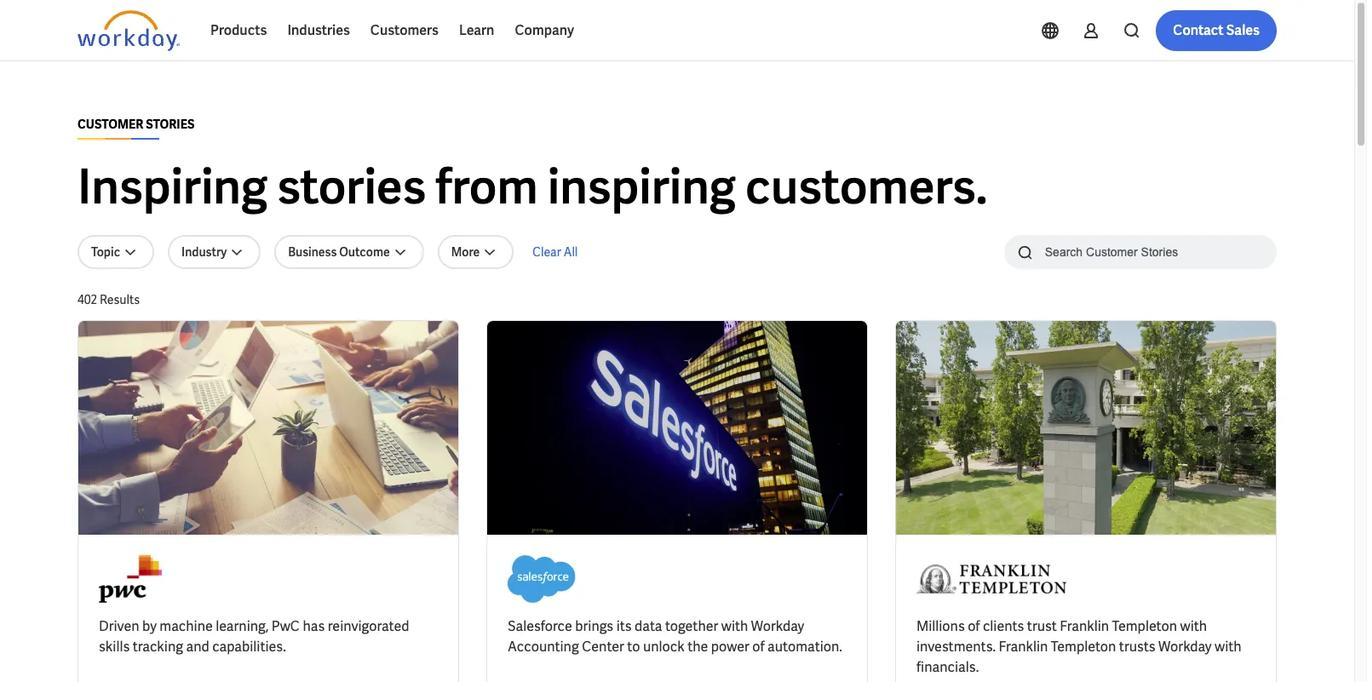 Task type: vqa. For each thing, say whether or not it's contained in the screenshot.
402 results
yes



Task type: locate. For each thing, give the bounding box(es) containing it.
Search Customer Stories text field
[[1035, 237, 1244, 267]]

learning,
[[216, 618, 269, 636]]

driven
[[99, 618, 139, 636]]

customers
[[370, 21, 439, 39]]

business outcome
[[288, 245, 390, 260]]

salesforce
[[508, 618, 572, 636]]

customer
[[78, 117, 143, 132]]

and
[[186, 638, 209, 656]]

with inside 'salesforce brings its data together with workday accounting center to unlock the power of automation.'
[[721, 618, 748, 636]]

industry
[[182, 245, 227, 260]]

to
[[627, 638, 640, 656]]

0 horizontal spatial with
[[721, 618, 748, 636]]

workday
[[751, 618, 805, 636], [1159, 638, 1212, 656]]

0 horizontal spatial workday
[[751, 618, 805, 636]]

1 vertical spatial of
[[753, 638, 765, 656]]

power
[[711, 638, 750, 656]]

inspiring
[[78, 156, 268, 218]]

unlock
[[643, 638, 685, 656]]

trusts
[[1119, 638, 1156, 656]]

learn
[[459, 21, 495, 39]]

contact
[[1173, 21, 1224, 39]]

pricewaterhousecoopers global licensing services corporation (pwc) image
[[99, 555, 161, 603]]

customers button
[[360, 10, 449, 51]]

of up investments. in the bottom of the page
[[968, 618, 980, 636]]

results
[[100, 292, 140, 308]]

the
[[688, 638, 708, 656]]

industry button
[[168, 235, 261, 269]]

1 vertical spatial workday
[[1159, 638, 1212, 656]]

1 horizontal spatial of
[[968, 618, 980, 636]]

trust
[[1027, 618, 1057, 636]]

financials.
[[917, 659, 979, 676]]

inspiring
[[548, 156, 736, 218]]

automation.
[[768, 638, 843, 656]]

workday inside millions of clients trust franklin templeton with investments. franklin templeton trusts workday with financials.
[[1159, 638, 1212, 656]]

0 vertical spatial workday
[[751, 618, 805, 636]]

skills
[[99, 638, 130, 656]]

workday up automation.
[[751, 618, 805, 636]]

contact sales link
[[1156, 10, 1277, 51]]

templeton
[[1112, 618, 1178, 636], [1051, 638, 1116, 656]]

0 horizontal spatial of
[[753, 638, 765, 656]]

templeton down trust in the bottom right of the page
[[1051, 638, 1116, 656]]

0 horizontal spatial franklin
[[999, 638, 1048, 656]]

learn button
[[449, 10, 505, 51]]

franklin right trust in the bottom right of the page
[[1060, 618, 1109, 636]]

contact sales
[[1173, 21, 1260, 39]]

clear all button
[[528, 235, 583, 269]]

franklin down trust in the bottom right of the page
[[999, 638, 1048, 656]]

workday inside 'salesforce brings its data together with workday accounting center to unlock the power of automation.'
[[751, 618, 805, 636]]

topic
[[91, 245, 120, 260]]

by
[[142, 618, 157, 636]]

of
[[968, 618, 980, 636], [753, 638, 765, 656]]

accounting
[[508, 638, 579, 656]]

of right the power on the right bottom of the page
[[753, 638, 765, 656]]

franklin
[[1060, 618, 1109, 636], [999, 638, 1048, 656]]

1 horizontal spatial franklin
[[1060, 618, 1109, 636]]

workday right trusts in the right bottom of the page
[[1159, 638, 1212, 656]]

with
[[721, 618, 748, 636], [1180, 618, 1207, 636], [1215, 638, 1242, 656]]

more button
[[438, 235, 514, 269]]

templeton up trusts in the right bottom of the page
[[1112, 618, 1178, 636]]

stories
[[277, 156, 426, 218]]

0 vertical spatial of
[[968, 618, 980, 636]]

1 horizontal spatial with
[[1180, 618, 1207, 636]]

company
[[515, 21, 574, 39]]

has
[[303, 618, 325, 636]]

industries button
[[277, 10, 360, 51]]

1 horizontal spatial workday
[[1159, 638, 1212, 656]]

more
[[451, 245, 480, 260]]

driven by machine learning, pwc has reinvigorated skills tracking and capabilities.
[[99, 618, 409, 656]]

center
[[582, 638, 624, 656]]

business
[[288, 245, 337, 260]]

industries
[[287, 21, 350, 39]]

of inside millions of clients trust franklin templeton with investments. franklin templeton trusts workday with financials.
[[968, 618, 980, 636]]



Task type: describe. For each thing, give the bounding box(es) containing it.
0 vertical spatial franklin
[[1060, 618, 1109, 636]]

machine
[[160, 618, 213, 636]]

0 vertical spatial templeton
[[1112, 618, 1178, 636]]

together
[[665, 618, 719, 636]]

investments.
[[917, 638, 996, 656]]

salesforce.com image
[[508, 555, 576, 603]]

2 horizontal spatial with
[[1215, 638, 1242, 656]]

402
[[78, 292, 97, 308]]

1 vertical spatial franklin
[[999, 638, 1048, 656]]

from
[[436, 156, 538, 218]]

outcome
[[339, 245, 390, 260]]

tracking
[[133, 638, 183, 656]]

topic button
[[78, 235, 154, 269]]

inspiring stories from inspiring customers.
[[78, 156, 988, 218]]

franklin templeton companies, llc image
[[917, 555, 1067, 603]]

402 results
[[78, 292, 140, 308]]

clients
[[983, 618, 1024, 636]]

reinvigorated
[[328, 618, 409, 636]]

sales
[[1227, 21, 1260, 39]]

capabilities.
[[212, 638, 286, 656]]

customer stories
[[78, 117, 195, 132]]

brings
[[575, 618, 614, 636]]

clear
[[533, 245, 561, 260]]

salesforce brings its data together with workday accounting center to unlock the power of automation.
[[508, 618, 843, 656]]

business outcome button
[[275, 235, 424, 269]]

products button
[[200, 10, 277, 51]]

millions
[[917, 618, 965, 636]]

its
[[617, 618, 632, 636]]

stories
[[146, 117, 195, 132]]

go to the homepage image
[[78, 10, 180, 51]]

pwc
[[272, 618, 300, 636]]

customers.
[[745, 156, 988, 218]]

of inside 'salesforce brings its data together with workday accounting center to unlock the power of automation.'
[[753, 638, 765, 656]]

company button
[[505, 10, 584, 51]]

clear all
[[533, 245, 578, 260]]

products
[[210, 21, 267, 39]]

1 vertical spatial templeton
[[1051, 638, 1116, 656]]

data
[[635, 618, 662, 636]]

millions of clients trust franklin templeton with investments. franklin templeton trusts workday with financials.
[[917, 618, 1242, 676]]

all
[[564, 245, 578, 260]]



